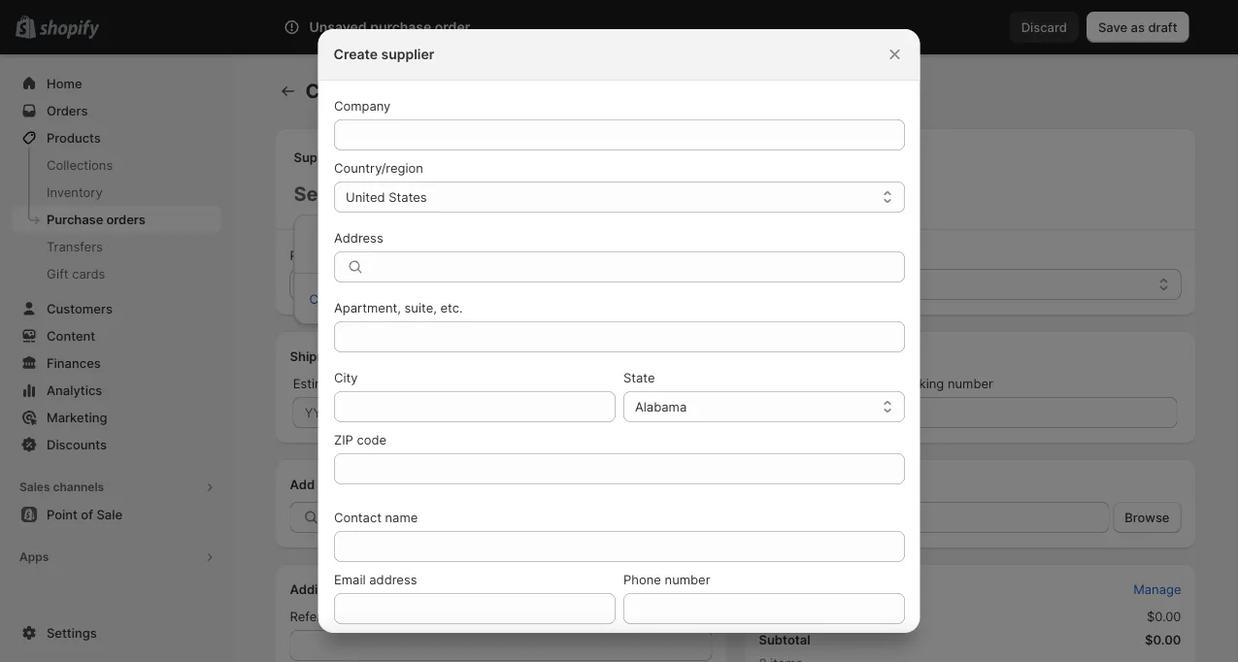 Task type: describe. For each thing, give the bounding box(es) containing it.
etc.
[[440, 300, 462, 315]]

select supplier
[[294, 182, 436, 206]]

shipment
[[290, 349, 348, 364]]

gift cards link
[[12, 260, 221, 288]]

number for phone number
[[664, 572, 710, 587]]

orders
[[106, 212, 146, 227]]

discounts
[[47, 437, 107, 452]]

save as draft button
[[1087, 12, 1190, 43]]

create supplier
[[334, 46, 435, 63]]

arrival
[[356, 376, 393, 391]]

taxes
[[759, 609, 794, 624]]

sales channels
[[19, 480, 104, 494]]

City text field
[[334, 391, 615, 423]]

create for create supplier
[[334, 46, 378, 63]]

taxes (included)
[[759, 609, 858, 624]]

manage
[[1134, 582, 1182, 597]]

$0.00 for taxes
[[1147, 609, 1182, 624]]

(usd)
[[816, 277, 851, 292]]

dollars
[[772, 277, 812, 292]]

payment terms (optional)
[[290, 248, 440, 263]]

cards
[[72, 266, 105, 281]]

number for reference number
[[354, 609, 400, 624]]

$0.00 for subtotal
[[1145, 632, 1182, 647]]

create for create purchase order
[[306, 79, 370, 103]]

Email address text field
[[334, 594, 615, 625]]

address
[[334, 230, 383, 245]]

supplier inside button
[[382, 291, 429, 306]]

phone
[[623, 572, 661, 587]]

Contact name text field
[[334, 531, 905, 562]]

states
[[388, 189, 427, 204]]

number for tracking number
[[948, 376, 994, 391]]

transfers
[[47, 239, 103, 254]]

email address
[[334, 572, 417, 587]]

as
[[1131, 19, 1145, 34]]

browse button
[[1114, 502, 1182, 533]]

browse
[[1125, 510, 1170, 525]]

united
[[345, 189, 385, 204]]

alabama
[[635, 399, 687, 414]]

apartment,
[[334, 300, 401, 315]]

cost
[[759, 582, 788, 597]]

unsaved
[[309, 19, 367, 35]]

apps button
[[12, 544, 221, 571]]

discard
[[1022, 19, 1067, 34]]

payment
[[290, 248, 342, 263]]

zip code
[[334, 432, 386, 447]]

code
[[356, 432, 386, 447]]

create supplier dialog
[[0, 29, 1239, 641]]

tracking number
[[893, 376, 994, 391]]

discounts link
[[12, 431, 221, 459]]

additional details
[[290, 582, 396, 597]]

none
[[302, 277, 333, 292]]

phone number
[[623, 572, 710, 587]]

country/region
[[334, 160, 423, 175]]

shipment details
[[290, 349, 393, 364]]

apps
[[19, 550, 49, 564]]

inventory link
[[12, 179, 221, 206]]

collections
[[47, 157, 113, 172]]

details for additional details
[[355, 582, 396, 597]]

us dollars (usd)
[[751, 277, 851, 292]]

products link
[[12, 124, 221, 152]]

new
[[353, 291, 378, 306]]

contact
[[334, 510, 381, 525]]

shipping carrier
[[593, 376, 687, 391]]

supplier for select supplier
[[359, 182, 436, 206]]

company
[[334, 98, 390, 113]]

no suppliers found
[[383, 232, 496, 247]]

subtotal
[[759, 632, 811, 647]]

found
[[461, 232, 496, 247]]

destination
[[756, 150, 826, 165]]

gift
[[47, 266, 69, 281]]

additional
[[290, 582, 352, 597]]

k
[[884, 19, 893, 34]]

add products
[[290, 477, 373, 492]]

(included)
[[798, 609, 858, 624]]

apartment, suite, etc.
[[334, 300, 462, 315]]

reference number
[[290, 609, 400, 624]]

Phone number text field
[[623, 594, 905, 625]]

settings
[[47, 626, 97, 641]]

contact name
[[334, 510, 418, 525]]

currency
[[792, 248, 845, 263]]



Task type: vqa. For each thing, say whether or not it's contained in the screenshot.
Search countries text box
no



Task type: locate. For each thing, give the bounding box(es) containing it.
select
[[294, 182, 354, 206]]

create down create supplier
[[306, 79, 370, 103]]

details up reference number
[[355, 582, 396, 597]]

1 vertical spatial create
[[306, 79, 370, 103]]

2 horizontal spatial number
[[948, 376, 994, 391]]

sales channels button
[[12, 474, 221, 501]]

2 vertical spatial supplier
[[382, 291, 429, 306]]

purchase down create supplier
[[374, 79, 463, 103]]

tracking
[[893, 376, 945, 391]]

1 horizontal spatial number
[[664, 572, 710, 587]]

terms
[[346, 248, 380, 263]]

settings link
[[12, 620, 221, 647]]

estimated
[[293, 376, 353, 391]]

state
[[623, 370, 655, 385]]

⌘
[[869, 19, 881, 34]]

summary
[[791, 582, 848, 597]]

(optional)
[[383, 248, 440, 263]]

channels
[[53, 480, 104, 494]]

1 vertical spatial number
[[664, 572, 710, 587]]

supplier up select
[[294, 150, 345, 165]]

inventory
[[47, 185, 103, 200]]

save as draft
[[1099, 19, 1178, 34]]

search
[[369, 19, 411, 34]]

1 vertical spatial $0.00
[[1145, 632, 1182, 647]]

cost summary
[[759, 582, 848, 597]]

0 vertical spatial purchase
[[370, 19, 432, 35]]

create for create new supplier
[[309, 291, 349, 306]]

supplier inside dialog
[[381, 46, 435, 63]]

1 vertical spatial purchase
[[374, 79, 463, 103]]

1 vertical spatial supplier
[[740, 248, 789, 263]]

zip
[[334, 432, 353, 447]]

1 vertical spatial details
[[355, 582, 396, 597]]

0 vertical spatial details
[[352, 349, 393, 364]]

Apartment, suite, etc. text field
[[334, 322, 905, 353]]

Company text field
[[334, 119, 905, 151]]

products
[[47, 130, 101, 145]]

1 vertical spatial order
[[468, 79, 519, 103]]

details up arrival
[[352, 349, 393, 364]]

name
[[385, 510, 418, 525]]

collections link
[[12, 152, 221, 179]]

number down email address
[[354, 609, 400, 624]]

0 vertical spatial supplier
[[294, 150, 345, 165]]

supplier inside dropdown button
[[359, 182, 436, 206]]

supplier for supplier
[[294, 150, 345, 165]]

⌘ k
[[869, 19, 893, 34]]

0 vertical spatial order
[[435, 19, 470, 35]]

estimated arrival
[[293, 376, 393, 391]]

0 vertical spatial supplier
[[381, 46, 435, 63]]

shipping
[[593, 376, 645, 391]]

email
[[334, 572, 365, 587]]

shopify image
[[39, 20, 99, 39]]

order
[[435, 19, 470, 35], [468, 79, 519, 103]]

purchase up create supplier
[[370, 19, 432, 35]]

number inside create supplier dialog
[[664, 572, 710, 587]]

2 vertical spatial number
[[354, 609, 400, 624]]

supplier
[[381, 46, 435, 63], [359, 182, 436, 206], [382, 291, 429, 306]]

2 vertical spatial create
[[309, 291, 349, 306]]

suppliers
[[404, 232, 458, 247]]

1 vertical spatial supplier
[[359, 182, 436, 206]]

purchase for create
[[374, 79, 463, 103]]

0 vertical spatial $0.00
[[1147, 609, 1182, 624]]

reference
[[290, 609, 351, 624]]

create new supplier
[[309, 291, 429, 306]]

1 horizontal spatial supplier
[[740, 248, 789, 263]]

order for unsaved purchase order
[[435, 19, 470, 35]]

order for create purchase order
[[468, 79, 519, 103]]

products
[[318, 477, 373, 492]]

create down the unsaved
[[334, 46, 378, 63]]

supplier up us
[[740, 248, 789, 263]]

save
[[1099, 19, 1128, 34]]

draft
[[1149, 19, 1178, 34]]

suite,
[[404, 300, 437, 315]]

supplier for create supplier
[[381, 46, 435, 63]]

create inside button
[[309, 291, 349, 306]]

$0.00
[[1147, 609, 1182, 624], [1145, 632, 1182, 647]]

number
[[948, 376, 994, 391], [664, 572, 710, 587], [354, 609, 400, 624]]

0 vertical spatial create
[[334, 46, 378, 63]]

0 vertical spatial number
[[948, 376, 994, 391]]

purchase orders
[[47, 212, 146, 227]]

supplier currency
[[740, 248, 845, 263]]

purchase orders link
[[12, 206, 221, 233]]

purchase
[[370, 19, 432, 35], [374, 79, 463, 103]]

united states
[[345, 189, 427, 204]]

create left new
[[309, 291, 349, 306]]

no
[[383, 232, 400, 247]]

add
[[290, 477, 315, 492]]

0 horizontal spatial supplier
[[294, 150, 345, 165]]

sales
[[19, 480, 50, 494]]

purchase
[[47, 212, 103, 227]]

create inside dialog
[[334, 46, 378, 63]]

0 horizontal spatial number
[[354, 609, 400, 624]]

ZIP code text field
[[334, 454, 905, 485]]

manage button
[[1122, 576, 1193, 603]]

city
[[334, 370, 357, 385]]

Address text field
[[373, 252, 905, 283]]

gift cards
[[47, 266, 105, 281]]

create
[[334, 46, 378, 63], [306, 79, 370, 103], [309, 291, 349, 306]]

purchase for unsaved
[[370, 19, 432, 35]]

number right phone
[[664, 572, 710, 587]]

home
[[47, 76, 82, 91]]

number right tracking
[[948, 376, 994, 391]]

supplier
[[294, 150, 345, 165], [740, 248, 789, 263]]

unsaved purchase order
[[309, 19, 470, 35]]

create new supplier button
[[298, 286, 441, 313]]

create purchase order
[[306, 79, 519, 103]]

details for shipment details
[[352, 349, 393, 364]]

address
[[369, 572, 417, 587]]

discard link
[[1010, 12, 1079, 43]]

supplier for supplier currency
[[740, 248, 789, 263]]

select supplier button
[[290, 179, 467, 210]]



